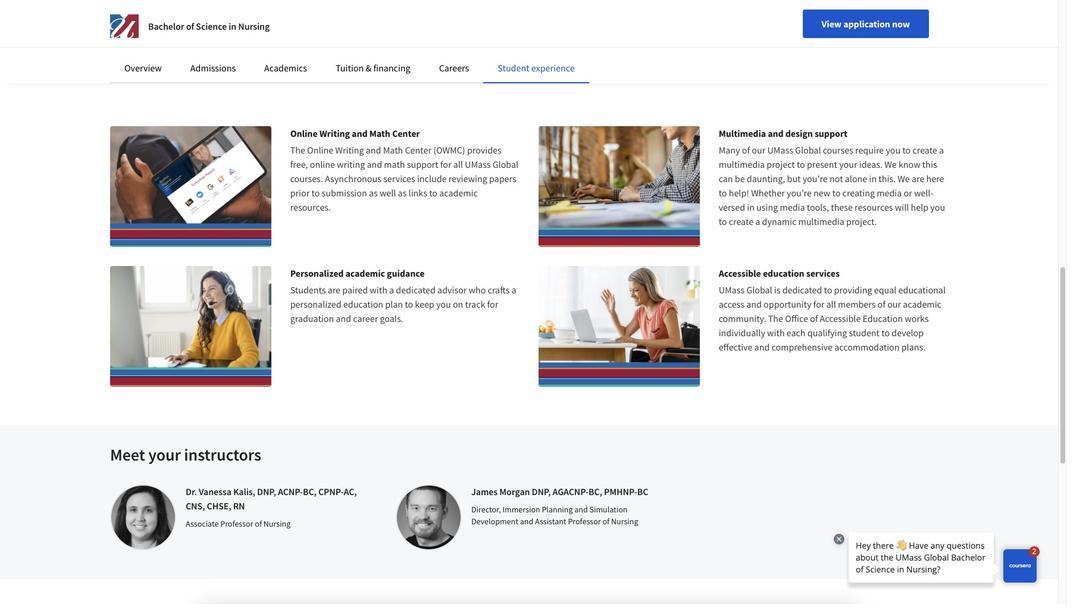 Task type: vqa. For each thing, say whether or not it's contained in the screenshot.


Task type: locate. For each thing, give the bounding box(es) containing it.
or
[[904, 187, 913, 199]]

0 horizontal spatial we
[[885, 158, 897, 170]]

accommodation
[[835, 341, 900, 353]]

bc,
[[303, 486, 317, 498], [589, 486, 603, 498]]

dnp, up the planning in the bottom right of the page
[[532, 486, 551, 498]]

their left the first
[[455, 27, 474, 39]]

bc, inside dr. vanessa kalis, dnp, acnp-bc, cpnp-ac, cns, chse, rn
[[303, 486, 317, 498]]

associate inside part-time students will take 2 courses in the summer sessions between their first and second year in the associate degree program, and 2 courses during the following summer session and 1 course during each of the subsequent 8-week sessions. students complete the rn to bsn program within 2 years of completing their associate degree in nursing.
[[401, 56, 439, 68]]

dedicated up keep
[[396, 284, 436, 296]]

our inside accessible education services umass global is dedicated to providing equal educational access and opportunity for all members of our academic community. the office of accessible education works individually with each qualifying student to develop effective and comprehensive accommodation plans.
[[888, 298, 902, 310]]

and right the first
[[493, 27, 508, 39]]

academics link
[[264, 62, 307, 74]]

0 vertical spatial accessible
[[719, 267, 761, 279]]

of
[[186, 20, 194, 32], [478, 42, 486, 54], [323, 56, 331, 68], [742, 144, 750, 156], [878, 298, 886, 310], [810, 313, 818, 325], [603, 516, 610, 527], [255, 519, 262, 529]]

2 vertical spatial you
[[436, 298, 451, 310]]

include
[[417, 173, 447, 185]]

0 vertical spatial umass
[[768, 144, 794, 156]]

create down versed
[[729, 216, 754, 227]]

careers link
[[439, 62, 469, 74]]

during down between
[[429, 42, 455, 54]]

1 horizontal spatial dnp,
[[532, 486, 551, 498]]

your up alone
[[840, 158, 858, 170]]

multimedia
[[719, 127, 766, 139]]

to up but
[[797, 158, 806, 170]]

education up career on the bottom of the page
[[343, 298, 384, 310]]

dr.
[[186, 486, 197, 498]]

all inside accessible education services umass global is dedicated to providing equal educational access and opportunity for all members of our academic community. the office of accessible education works individually with each qualifying student to develop effective and comprehensive accommodation plans.
[[827, 298, 837, 310]]

are inside multimedia and design support many of our umass global courses require you to create a multimedia project to present your ideas. we know this can be daunting, but you're not alone in this. we are here to help! whether you're new to creating media or well- versed in using media tools, these resources will help you to create a dynamic multimedia project.
[[912, 173, 925, 185]]

0 horizontal spatial media
[[780, 201, 805, 213]]

0 horizontal spatial create
[[729, 216, 754, 227]]

the down opportunity
[[769, 313, 784, 325]]

to left the bsn
[[202, 56, 210, 68]]

students
[[620, 42, 656, 54], [290, 284, 326, 296]]

and inside personalized academic guidance students are paired with a dedicated advisor who crafts a personalized education plan to keep you on track for graduation and career goals.
[[336, 313, 351, 325]]

to left providing
[[824, 284, 833, 296]]

all left members
[[827, 298, 837, 310]]

1 horizontal spatial their
[[455, 27, 474, 39]]

1 horizontal spatial the
[[769, 313, 784, 325]]

during up program
[[229, 42, 255, 54]]

we up or
[[898, 173, 910, 185]]

are left paired at the left of the page
[[328, 284, 341, 296]]

you right help on the top right of the page
[[931, 201, 946, 213]]

0 vertical spatial education
[[763, 267, 805, 279]]

dedicated up opportunity
[[783, 284, 823, 296]]

guidance
[[387, 267, 425, 279]]

0 horizontal spatial support
[[407, 158, 439, 170]]

1 horizontal spatial bc,
[[589, 486, 603, 498]]

for down 'crafts'
[[487, 298, 499, 310]]

2 horizontal spatial academic
[[904, 298, 942, 310]]

online
[[310, 158, 335, 170]]

bc
[[638, 486, 649, 498]]

is
[[775, 284, 781, 296]]

1 vertical spatial 2
[[190, 42, 194, 54]]

multimedia
[[719, 158, 765, 170], [799, 216, 845, 227]]

0 horizontal spatial the
[[290, 144, 305, 156]]

0 vertical spatial courses
[[291, 27, 322, 39]]

1 horizontal spatial umass
[[719, 284, 745, 296]]

accessible up qualifying at the right of page
[[820, 313, 861, 325]]

media down you're
[[780, 201, 805, 213]]

1 vertical spatial multimedia
[[799, 216, 845, 227]]

2 during from the left
[[429, 42, 455, 54]]

1 horizontal spatial support
[[815, 127, 848, 139]]

their
[[455, 27, 474, 39], [380, 56, 399, 68]]

0 horizontal spatial you
[[436, 298, 451, 310]]

qualifying
[[808, 327, 848, 339]]

resources
[[855, 201, 894, 213]]

academic down the educational on the right of the page
[[904, 298, 942, 310]]

instructors
[[184, 444, 261, 466]]

education inside personalized academic guidance students are paired with a dedicated advisor who crafts a personalized education plan to keep you on track for graduation and career goals.
[[343, 298, 384, 310]]

bc, up simulation on the right
[[589, 486, 603, 498]]

bsn
[[212, 56, 229, 68]]

your
[[840, 158, 858, 170], [148, 444, 181, 466]]

0 vertical spatial you
[[886, 144, 901, 156]]

1 dnp, from the left
[[257, 486, 276, 498]]

courses up present
[[823, 144, 854, 156]]

effective
[[719, 341, 753, 353]]

0 horizontal spatial for
[[441, 158, 452, 170]]

global down design
[[796, 144, 821, 156]]

comprehensive
[[772, 341, 833, 353]]

support inside multimedia and design support many of our umass global courses require you to create a multimedia project to present your ideas. we know this can be daunting, but you're not alone in this. we are here to help! whether you're new to creating media or well- versed in using media tools, these resources will help you to create a dynamic multimedia project.
[[815, 127, 848, 139]]

0 horizontal spatial with
[[370, 284, 388, 296]]

degree
[[441, 56, 469, 68]]

develop
[[892, 327, 924, 339]]

1 horizontal spatial as
[[398, 187, 407, 199]]

associate down 'course'
[[401, 56, 439, 68]]

multimedia down the tools,
[[799, 216, 845, 227]]

1 vertical spatial with
[[768, 327, 785, 339]]

student
[[498, 62, 530, 74]]

0 horizontal spatial summer
[[311, 42, 344, 54]]

1 vertical spatial their
[[380, 56, 399, 68]]

career
[[353, 313, 378, 325]]

0 vertical spatial the
[[290, 144, 305, 156]]

for inside online writing and math center the online writing and math center (owmc) provides free, online writing and math support for all umass global courses. asynchronous services include reviewing papers prior to submission as well as links to academic resources.
[[441, 158, 452, 170]]

0 horizontal spatial global
[[493, 158, 519, 170]]

for up qualifying at the right of page
[[814, 298, 825, 310]]

view
[[822, 18, 842, 30]]

umass down provides
[[465, 158, 491, 170]]

0 vertical spatial are
[[912, 173, 925, 185]]

advisor
[[438, 284, 467, 296]]

1 horizontal spatial academic
[[440, 187, 478, 199]]

students inside personalized academic guidance students are paired with a dedicated advisor who crafts a personalized education plan to keep you on track for graduation and career goals.
[[290, 284, 326, 296]]

summer
[[348, 27, 381, 39], [311, 42, 344, 54]]

student experience link
[[498, 62, 575, 74]]

1 vertical spatial will
[[895, 201, 909, 213]]

whether
[[752, 187, 785, 199]]

dnp, right kalis,
[[257, 486, 276, 498]]

1 vertical spatial center
[[405, 144, 432, 156]]

services up providing
[[807, 267, 840, 279]]

each up degree
[[457, 42, 476, 54]]

0 vertical spatial support
[[815, 127, 848, 139]]

pmhnp-
[[604, 486, 638, 498]]

of inside multimedia and design support many of our umass global courses require you to create a multimedia project to present your ideas. we know this can be daunting, but you're not alone in this. we are here to help! whether you're new to creating media or well- versed in using media tools, these resources will help you to create a dynamic multimedia project.
[[742, 144, 750, 156]]

the up nursing.
[[488, 42, 501, 54]]

0 vertical spatial create
[[913, 144, 938, 156]]

the
[[333, 27, 346, 39], [569, 27, 582, 39], [257, 42, 270, 54], [488, 42, 501, 54], [173, 56, 186, 68]]

0 vertical spatial media
[[877, 187, 902, 199]]

1 horizontal spatial rn
[[233, 500, 245, 512]]

umass inside accessible education services umass global is dedicated to providing equal educational access and opportunity for all members of our academic community. the office of accessible education works individually with each qualifying student to develop effective and comprehensive accommodation plans.
[[719, 284, 745, 296]]

and left design
[[768, 127, 784, 139]]

online up free,
[[290, 127, 318, 139]]

0 vertical spatial students
[[620, 42, 656, 54]]

1 vertical spatial each
[[787, 327, 806, 339]]

0 vertical spatial academic
[[440, 187, 478, 199]]

summer up years
[[311, 42, 344, 54]]

as right well
[[398, 187, 407, 199]]

will
[[250, 27, 264, 39], [895, 201, 909, 213]]

0 horizontal spatial students
[[290, 284, 326, 296]]

associate down cns,
[[186, 519, 219, 529]]

courses inside multimedia and design support many of our umass global courses require you to create a multimedia project to present your ideas. we know this can be daunting, but you're not alone in this. we are here to help! whether you're new to creating media or well- versed in using media tools, these resources will help you to create a dynamic multimedia project.
[[823, 144, 854, 156]]

are
[[912, 173, 925, 185], [328, 284, 341, 296]]

accessible up access
[[719, 267, 761, 279]]

personalized
[[290, 298, 342, 310]]

2 right the take
[[285, 27, 289, 39]]

global
[[796, 144, 821, 156], [493, 158, 519, 170], [747, 284, 773, 296]]

1 vertical spatial services
[[807, 267, 840, 279]]

will left the take
[[250, 27, 264, 39]]

0 horizontal spatial our
[[752, 144, 766, 156]]

this
[[923, 158, 938, 170]]

0 horizontal spatial rn
[[188, 56, 200, 68]]

0 vertical spatial services
[[384, 173, 415, 185]]

well-
[[915, 187, 934, 199]]

0 vertical spatial your
[[840, 158, 858, 170]]

global left is
[[747, 284, 773, 296]]

as
[[369, 187, 378, 199], [398, 187, 407, 199]]

0 horizontal spatial umass
[[465, 158, 491, 170]]

education up is
[[763, 267, 805, 279]]

global inside accessible education services umass global is dedicated to providing equal educational access and opportunity for all members of our academic community. the office of accessible education works individually with each qualifying student to develop effective and comprehensive accommodation plans.
[[747, 284, 773, 296]]

rn left the bsn
[[188, 56, 200, 68]]

to right the plan
[[405, 298, 413, 310]]

of down the first
[[478, 42, 486, 54]]

0 horizontal spatial each
[[457, 42, 476, 54]]

online up online
[[307, 144, 334, 156]]

2 left years
[[294, 56, 298, 68]]

1 dedicated from the left
[[396, 284, 436, 296]]

you're
[[803, 173, 828, 185]]

2 as from the left
[[398, 187, 407, 199]]

0 horizontal spatial all
[[454, 158, 463, 170]]

0 horizontal spatial dnp,
[[257, 486, 276, 498]]

morgan
[[500, 486, 530, 498]]

students down the degree on the right of page
[[620, 42, 656, 54]]

1 vertical spatial all
[[827, 298, 837, 310]]

1 vertical spatial summer
[[311, 42, 344, 54]]

to down versed
[[719, 216, 727, 227]]

multimedia up be
[[719, 158, 765, 170]]

will down or
[[895, 201, 909, 213]]

0 vertical spatial with
[[370, 284, 388, 296]]

1 horizontal spatial services
[[807, 267, 840, 279]]

1 horizontal spatial students
[[620, 42, 656, 54]]

to down include on the left
[[429, 187, 438, 199]]

immersion
[[503, 504, 540, 515]]

2 vertical spatial courses
[[823, 144, 854, 156]]

media down this.
[[877, 187, 902, 199]]

rn
[[188, 56, 200, 68], [233, 500, 245, 512]]

as left well
[[369, 187, 378, 199]]

tuition & financing link
[[336, 62, 411, 74]]

all inside online writing and math center the online writing and math center (owmc) provides free, online writing and math support for all umass global courses. asynchronous services include reviewing papers prior to submission as well as links to academic resources.
[[454, 158, 463, 170]]

global up papers
[[493, 158, 519, 170]]

your right the meet
[[148, 444, 181, 466]]

1
[[394, 42, 399, 54]]

0 horizontal spatial associate
[[186, 519, 219, 529]]

1 horizontal spatial we
[[898, 173, 910, 185]]

bachelor of science in nursing
[[148, 20, 270, 32]]

1 horizontal spatial your
[[840, 158, 858, 170]]

a
[[940, 144, 944, 156], [756, 216, 761, 227], [389, 284, 394, 296], [512, 284, 517, 296]]

1 vertical spatial courses
[[196, 42, 227, 54]]

our down multimedia
[[752, 144, 766, 156]]

1 vertical spatial students
[[290, 284, 326, 296]]

1 horizontal spatial for
[[487, 298, 499, 310]]

during
[[229, 42, 255, 54], [429, 42, 455, 54]]

you inside personalized academic guidance students are paired with a dedicated advisor who crafts a personalized education plan to keep you on track for graduation and career goals.
[[436, 298, 451, 310]]

support up include on the left
[[407, 158, 439, 170]]

1 vertical spatial rn
[[233, 500, 245, 512]]

academic
[[440, 187, 478, 199], [346, 267, 385, 279], [904, 298, 942, 310]]

support right design
[[815, 127, 848, 139]]

1 vertical spatial support
[[407, 158, 439, 170]]

1 horizontal spatial during
[[429, 42, 455, 54]]

1 horizontal spatial all
[[827, 298, 837, 310]]

dedicated inside personalized academic guidance students are paired with a dedicated advisor who crafts a personalized education plan to keep you on track for graduation and career goals.
[[396, 284, 436, 296]]

0 vertical spatial global
[[796, 144, 821, 156]]

bachelor
[[148, 20, 184, 32]]

present
[[807, 158, 838, 170]]

design
[[786, 127, 813, 139]]

the inside accessible education services umass global is dedicated to providing equal educational access and opportunity for all members of our academic community. the office of accessible education works individually with each qualifying student to develop effective and comprehensive accommodation plans.
[[769, 313, 784, 325]]

writing
[[320, 127, 350, 139], [335, 144, 364, 156]]

experience
[[532, 62, 575, 74]]

0 vertical spatial each
[[457, 42, 476, 54]]

and down immersion
[[520, 516, 534, 527]]

who
[[469, 284, 486, 296]]

summer up "session"
[[348, 27, 381, 39]]

the up free,
[[290, 144, 305, 156]]

0 horizontal spatial professor
[[220, 519, 253, 529]]

1 horizontal spatial education
[[763, 267, 805, 279]]

professor inside director, immersion planning and simulation development and assistant professor of nursing
[[568, 516, 601, 527]]

courses.
[[290, 173, 323, 185]]

education
[[863, 313, 903, 325]]

these
[[831, 201, 853, 213]]

2 horizontal spatial courses
[[823, 144, 854, 156]]

writing up writing
[[335, 144, 364, 156]]

the down the take
[[257, 42, 270, 54]]

global inside multimedia and design support many of our umass global courses require you to create a multimedia project to present your ideas. we know this can be daunting, but you're not alone in this. we are here to help! whether you're new to creating media or well- versed in using media tools, these resources will help you to create a dynamic multimedia project.
[[796, 144, 821, 156]]

1 horizontal spatial professor
[[568, 516, 601, 527]]

dedicated
[[396, 284, 436, 296], [783, 284, 823, 296]]

1 vertical spatial are
[[328, 284, 341, 296]]

nursing down simulation on the right
[[612, 516, 639, 527]]

and up asynchronous
[[366, 144, 381, 156]]

each down office
[[787, 327, 806, 339]]

1 vertical spatial the
[[769, 313, 784, 325]]

0 horizontal spatial services
[[384, 173, 415, 185]]

and down the agacnp-
[[575, 504, 588, 515]]

math
[[370, 127, 391, 139], [383, 144, 403, 156]]

1 horizontal spatial with
[[768, 327, 785, 339]]

to inside part-time students will take 2 courses in the summer sessions between their first and second year in the associate degree program, and 2 courses during the following summer session and 1 course during each of the subsequent 8-week sessions. students complete the rn to bsn program within 2 years of completing their associate degree in nursing.
[[202, 56, 210, 68]]

1 vertical spatial education
[[343, 298, 384, 310]]

professor down chse,
[[220, 519, 253, 529]]

nursing down dr. vanessa kalis, dnp, acnp-bc, cpnp-ac, cns, chse, rn
[[264, 519, 291, 529]]

dnp, inside dr. vanessa kalis, dnp, acnp-bc, cpnp-ac, cns, chse, rn
[[257, 486, 276, 498]]

individually
[[719, 327, 766, 339]]

all
[[454, 158, 463, 170], [827, 298, 837, 310]]

nursing inside director, immersion planning and simulation development and assistant professor of nursing
[[612, 516, 639, 527]]

education inside accessible education services umass global is dedicated to providing equal educational access and opportunity for all members of our academic community. the office of accessible education works individually with each qualifying student to develop effective and comprehensive accommodation plans.
[[763, 267, 805, 279]]

academic down reviewing
[[440, 187, 478, 199]]

of inside director, immersion planning and simulation development and assistant professor of nursing
[[603, 516, 610, 527]]

1 horizontal spatial global
[[747, 284, 773, 296]]

new
[[814, 187, 831, 199]]

1 bc, from the left
[[303, 486, 317, 498]]

second
[[510, 27, 539, 39]]

1 horizontal spatial associate
[[401, 56, 439, 68]]

0 vertical spatial online
[[290, 127, 318, 139]]

0 horizontal spatial bc,
[[303, 486, 317, 498]]

1 vertical spatial we
[[898, 173, 910, 185]]

1 horizontal spatial accessible
[[820, 313, 861, 325]]

your inside multimedia and design support many of our umass global courses require you to create a multimedia project to present your ideas. we know this can be daunting, but you're not alone in this. we are here to help! whether you're new to creating media or well- versed in using media tools, these resources will help you to create a dynamic multimedia project.
[[840, 158, 858, 170]]

&
[[366, 62, 372, 74]]

umass inside multimedia and design support many of our umass global courses require you to create a multimedia project to present your ideas. we know this can be daunting, but you're not alone in this. we are here to help! whether you're new to creating media or well- versed in using media tools, these resources will help you to create a dynamic multimedia project.
[[768, 144, 794, 156]]

and inside multimedia and design support many of our umass global courses require you to create a multimedia project to present your ideas. we know this can be daunting, but you're not alone in this. we are here to help! whether you're new to creating media or well- versed in using media tools, these resources will help you to create a dynamic multimedia project.
[[768, 127, 784, 139]]

academic up paired at the left of the page
[[346, 267, 385, 279]]

2 dedicated from the left
[[783, 284, 823, 296]]

our down equal
[[888, 298, 902, 310]]

0 horizontal spatial education
[[343, 298, 384, 310]]

0 vertical spatial 2
[[285, 27, 289, 39]]

can
[[719, 173, 733, 185]]

center
[[392, 127, 420, 139], [405, 144, 432, 156]]

2 horizontal spatial global
[[796, 144, 821, 156]]

our inside multimedia and design support many of our umass global courses require you to create a multimedia project to present your ideas. we know this can be daunting, but you're not alone in this. we are here to help! whether you're new to creating media or well- versed in using media tools, these resources will help you to create a dynamic multimedia project.
[[752, 144, 766, 156]]

0 horizontal spatial will
[[250, 27, 264, 39]]

versed
[[719, 201, 746, 213]]

rn down kalis,
[[233, 500, 245, 512]]

for inside accessible education services umass global is dedicated to providing equal educational access and opportunity for all members of our academic community. the office of accessible education works individually with each qualifying student to develop effective and comprehensive accommodation plans.
[[814, 298, 825, 310]]

services down math
[[384, 173, 415, 185]]

with up comprehensive
[[768, 327, 785, 339]]

0 horizontal spatial accessible
[[719, 267, 761, 279]]

of down simulation on the right
[[603, 516, 610, 527]]

we up this.
[[885, 158, 897, 170]]

dedicated inside accessible education services umass global is dedicated to providing equal educational access and opportunity for all members of our academic community. the office of accessible education works individually with each qualifying student to develop effective and comprehensive accommodation plans.
[[783, 284, 823, 296]]

umass
[[768, 144, 794, 156], [465, 158, 491, 170], [719, 284, 745, 296]]

office
[[786, 313, 809, 325]]

to inside personalized academic guidance students are paired with a dedicated advisor who crafts a personalized education plan to keep you on track for graduation and career goals.
[[405, 298, 413, 310]]

meet
[[110, 444, 145, 466]]

2
[[285, 27, 289, 39], [190, 42, 194, 54], [294, 56, 298, 68]]

tuition & financing
[[336, 62, 411, 74]]

2 down part-
[[190, 42, 194, 54]]

online
[[290, 127, 318, 139], [307, 144, 334, 156]]

0 horizontal spatial their
[[380, 56, 399, 68]]

for down (owmc)
[[441, 158, 452, 170]]

require
[[856, 144, 884, 156]]

0 horizontal spatial 2
[[190, 42, 194, 54]]

umass up access
[[719, 284, 745, 296]]



Task type: describe. For each thing, give the bounding box(es) containing it.
1 horizontal spatial create
[[913, 144, 938, 156]]

acnp-
[[278, 486, 303, 498]]

1 vertical spatial math
[[383, 144, 403, 156]]

and left math
[[367, 158, 382, 170]]

project.
[[847, 216, 877, 227]]

free,
[[290, 158, 308, 170]]

and up community.
[[747, 298, 762, 310]]

1 vertical spatial media
[[780, 201, 805, 213]]

james morgan dnp, agacnp-bc, pmhnp-bc image
[[396, 485, 462, 551]]

student experience
[[498, 62, 575, 74]]

1 vertical spatial you
[[931, 201, 946, 213]]

admissions
[[190, 62, 236, 74]]

community.
[[719, 313, 767, 325]]

and down part-
[[173, 42, 188, 54]]

academic inside accessible education services umass global is dedicated to providing equal educational access and opportunity for all members of our academic community. the office of accessible education works individually with each qualifying student to develop effective and comprehensive accommodation plans.
[[904, 298, 942, 310]]

providing
[[835, 284, 873, 296]]

part-
[[174, 27, 193, 39]]

each inside part-time students will take 2 courses in the summer sessions between their first and second year in the associate degree program, and 2 courses during the following summer session and 1 course during each of the subsequent 8-week sessions. students complete the rn to bsn program within 2 years of completing their associate degree in nursing.
[[457, 42, 476, 54]]

1 vertical spatial create
[[729, 216, 754, 227]]

members
[[838, 298, 876, 310]]

the inside online writing and math center the online writing and math center (owmc) provides free, online writing and math support for all umass global courses. asynchronous services include reviewing papers prior to submission as well as links to academic resources.
[[290, 144, 305, 156]]

crafts
[[488, 284, 510, 296]]

will inside part-time students will take 2 courses in the summer sessions between their first and second year in the associate degree program, and 2 courses during the following summer session and 1 course during each of the subsequent 8-week sessions. students complete the rn to bsn program within 2 years of completing their associate degree in nursing.
[[250, 27, 264, 39]]

the up "session"
[[333, 27, 346, 39]]

provides
[[467, 144, 502, 156]]

track
[[465, 298, 486, 310]]

services inside online writing and math center the online writing and math center (owmc) provides free, online writing and math support for all umass global courses. asynchronous services include reviewing papers prior to submission as well as links to academic resources.
[[384, 173, 415, 185]]

prior
[[290, 187, 310, 199]]

and left 1
[[377, 42, 392, 54]]

0 horizontal spatial multimedia
[[719, 158, 765, 170]]

1 vertical spatial accessible
[[820, 313, 861, 325]]

are inside personalized academic guidance students are paired with a dedicated advisor who crafts a personalized education plan to keep you on track for graduation and career goals.
[[328, 284, 341, 296]]

a right 'crafts'
[[512, 284, 517, 296]]

access
[[719, 298, 745, 310]]

plan
[[385, 298, 403, 310]]

academics
[[264, 62, 307, 74]]

science
[[196, 20, 227, 32]]

planning
[[542, 504, 573, 515]]

using
[[757, 201, 778, 213]]

and up writing
[[352, 127, 368, 139]]

a up here
[[940, 144, 944, 156]]

each inside accessible education services umass global is dedicated to providing equal educational access and opportunity for all members of our academic community. the office of accessible education works individually with each qualifying student to develop effective and comprehensive accommodation plans.
[[787, 327, 806, 339]]

of down dr. vanessa kalis, dnp, acnp-bc, cpnp-ac, cns, chse, rn
[[255, 519, 262, 529]]

1 during from the left
[[229, 42, 255, 54]]

kalis,
[[233, 486, 255, 498]]

to down can
[[719, 187, 727, 199]]

of right years
[[323, 56, 331, 68]]

educational
[[899, 284, 946, 296]]

overview link
[[124, 62, 162, 74]]

now
[[893, 18, 910, 30]]

the right complete on the left top of the page
[[173, 56, 186, 68]]

of right office
[[810, 313, 818, 325]]

director, immersion planning and simulation development and assistant professor of nursing
[[472, 504, 639, 527]]

option 4:
[[134, 27, 173, 39]]

to down education
[[882, 327, 890, 339]]

dynamic
[[763, 216, 797, 227]]

rn inside dr. vanessa kalis, dnp, acnp-bc, cpnp-ac, cns, chse, rn
[[233, 500, 245, 512]]

to down not
[[833, 187, 841, 199]]

asynchronous
[[325, 173, 382, 185]]

writing
[[337, 158, 365, 170]]

course
[[401, 42, 427, 54]]

dr. vanessa kalis, dnp, acnp-bc, cpnp-ac, cns, chse, rn
[[186, 486, 357, 512]]

ideas.
[[860, 158, 883, 170]]

the up week
[[569, 27, 582, 39]]

1 horizontal spatial you
[[886, 144, 901, 156]]

view application now button
[[803, 10, 930, 38]]

simulation
[[590, 504, 628, 515]]

cpnp-
[[319, 486, 344, 498]]

creating
[[843, 187, 875, 199]]

first
[[476, 27, 491, 39]]

of up education
[[878, 298, 886, 310]]

session
[[346, 42, 375, 54]]

daunting,
[[747, 173, 786, 185]]

keep
[[415, 298, 435, 310]]

with inside personalized academic guidance students are paired with a dedicated advisor who crafts a personalized education plan to keep you on track for graduation and career goals.
[[370, 284, 388, 296]]

but
[[788, 173, 801, 185]]

umass inside online writing and math center the online writing and math center (owmc) provides free, online writing and math support for all umass global courses. asynchronous services include reviewing papers prior to submission as well as links to academic resources.
[[465, 158, 491, 170]]

graduation
[[290, 313, 334, 325]]

rn inside part-time students will take 2 courses in the summer sessions between their first and second year in the associate degree program, and 2 courses during the following summer session and 1 course during each of the subsequent 8-week sessions. students complete the rn to bsn program within 2 years of completing their associate degree in nursing.
[[188, 56, 200, 68]]

resources.
[[290, 201, 331, 213]]

will inside multimedia and design support many of our umass global courses require you to create a multimedia project to present your ideas. we know this can be daunting, but you're not alone in this. we are here to help! whether you're new to creating media or well- versed in using media tools, these resources will help you to create a dynamic multimedia project.
[[895, 201, 909, 213]]

1 vertical spatial writing
[[335, 144, 364, 156]]

1 vertical spatial associate
[[186, 519, 219, 529]]

0 horizontal spatial courses
[[196, 42, 227, 54]]

paired
[[343, 284, 368, 296]]

links
[[409, 187, 428, 199]]

james morgan dnp, agacnp-bc, pmhnp-bc
[[472, 486, 649, 498]]

years
[[300, 56, 321, 68]]

submission
[[322, 187, 367, 199]]

to up the resources.
[[312, 187, 320, 199]]

financing
[[374, 62, 411, 74]]

take
[[266, 27, 283, 39]]

dr. vanessa kalis, dnp, acnp-bc, cpnp-ac, cns, chse, rn image
[[110, 485, 176, 551]]

global inside online writing and math center the online writing and math center (owmc) provides free, online writing and math support for all umass global courses. asynchronous services include reviewing papers prior to submission as well as links to academic resources.
[[493, 158, 519, 170]]

associate
[[584, 27, 621, 39]]

with inside accessible education services umass global is dedicated to providing equal educational access and opportunity for all members of our academic community. the office of accessible education works individually with each qualifying student to develop effective and comprehensive accommodation plans.
[[768, 327, 785, 339]]

for inside personalized academic guidance students are paired with a dedicated advisor who crafts a personalized education plan to keep you on track for graduation and career goals.
[[487, 298, 499, 310]]

8-
[[552, 42, 559, 54]]

on
[[453, 298, 463, 310]]

time
[[193, 27, 211, 39]]

works
[[905, 313, 929, 325]]

university of massachusetts global logo image
[[110, 12, 139, 40]]

academic inside personalized academic guidance students are paired with a dedicated advisor who crafts a personalized education plan to keep you on track for graduation and career goals.
[[346, 267, 385, 279]]

here
[[927, 173, 945, 185]]

to up the know
[[903, 144, 911, 156]]

of left science
[[186, 20, 194, 32]]

opportunity
[[764, 298, 812, 310]]

0 vertical spatial we
[[885, 158, 897, 170]]

academic inside online writing and math center the online writing and math center (owmc) provides free, online writing and math support for all umass global courses. asynchronous services include reviewing papers prior to submission as well as links to academic resources.
[[440, 187, 478, 199]]

plans.
[[902, 341, 926, 353]]

nursing up program
[[238, 20, 270, 32]]

support inside online writing and math center the online writing and math center (owmc) provides free, online writing and math support for all umass global courses. asynchronous services include reviewing papers prior to submission as well as links to academic resources.
[[407, 158, 439, 170]]

know
[[899, 158, 921, 170]]

view application now
[[822, 18, 910, 30]]

development
[[472, 516, 519, 527]]

goals.
[[380, 313, 403, 325]]

0 vertical spatial writing
[[320, 127, 350, 139]]

0 vertical spatial math
[[370, 127, 391, 139]]

year
[[541, 27, 558, 39]]

1 as from the left
[[369, 187, 378, 199]]

and down individually
[[755, 341, 770, 353]]

1 horizontal spatial multimedia
[[799, 216, 845, 227]]

sessions
[[383, 27, 417, 39]]

0 vertical spatial their
[[455, 27, 474, 39]]

0 vertical spatial center
[[392, 127, 420, 139]]

1 vertical spatial your
[[148, 444, 181, 466]]

1 vertical spatial online
[[307, 144, 334, 156]]

chse,
[[207, 500, 231, 512]]

student
[[849, 327, 880, 339]]

a down using
[[756, 216, 761, 227]]

alone
[[845, 173, 868, 185]]

careers
[[439, 62, 469, 74]]

equal
[[875, 284, 897, 296]]

students inside part-time students will take 2 courses in the summer sessions between their first and second year in the associate degree program, and 2 courses during the following summer session and 1 course during each of the subsequent 8-week sessions. students complete the rn to bsn program within 2 years of completing their associate degree in nursing.
[[620, 42, 656, 54]]

nursing.
[[480, 56, 513, 68]]

services inside accessible education services umass global is dedicated to providing equal educational access and opportunity for all members of our academic community. the office of accessible education works individually with each qualifying student to develop effective and comprehensive accommodation plans.
[[807, 267, 840, 279]]

a up the plan
[[389, 284, 394, 296]]

1 horizontal spatial summer
[[348, 27, 381, 39]]

completing
[[333, 56, 378, 68]]

2 bc, from the left
[[589, 486, 603, 498]]

part-time students will take 2 courses in the summer sessions between their first and second year in the associate degree program, and 2 courses during the following summer session and 1 course during each of the subsequent 8-week sessions. students complete the rn to bsn program within 2 years of completing their associate degree in nursing.
[[134, 27, 656, 68]]

2 dnp, from the left
[[532, 486, 551, 498]]

2 vertical spatial 2
[[294, 56, 298, 68]]

papers
[[489, 173, 517, 185]]

this.
[[879, 173, 896, 185]]

not
[[830, 173, 844, 185]]

vanessa
[[199, 486, 232, 498]]

associate professor of nursing
[[186, 519, 291, 529]]

following
[[272, 42, 309, 54]]

you're
[[787, 187, 812, 199]]



